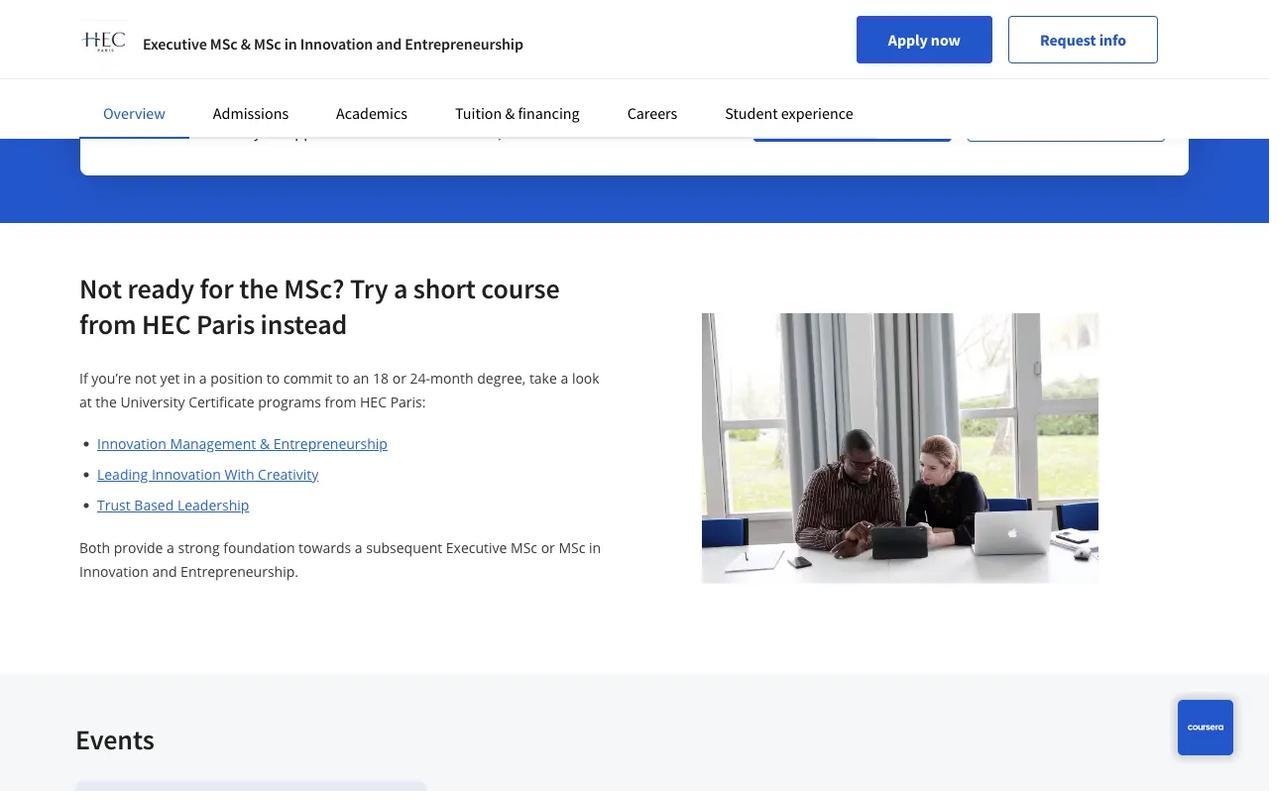 Task type: locate. For each thing, give the bounding box(es) containing it.
from inside not ready for the msc? try a short course from hec paris instead
[[79, 307, 137, 341]]

0 vertical spatial entrepreneurship
[[405, 34, 524, 54]]

1 horizontal spatial hec
[[360, 392, 387, 411]]

executive inside 'both provide a strong foundation towards a subsequent executive msc or msc in innovation and entrepreneurship.'
[[446, 538, 507, 557]]

apply for executive msc & msc in innovation and entrepreneurship
[[889, 30, 928, 50]]

apply now button
[[857, 16, 993, 63], [754, 94, 952, 142]]

0 horizontal spatial your
[[174, 93, 212, 118]]

18
[[373, 368, 389, 387]]

executive up secure on the top
[[143, 34, 207, 54]]

from
[[79, 307, 137, 341], [325, 392, 357, 411]]

or inside if you're not yet in a position to commit to an 18 or 24-month degree, take a look at the university certificate programs from hec paris:
[[393, 368, 407, 387]]

innovation management & entrepreneurship link
[[97, 434, 388, 453]]

1 vertical spatial executive
[[446, 538, 507, 557]]

request
[[1040, 30, 1097, 50]]

1 horizontal spatial &
[[260, 434, 270, 453]]

0 horizontal spatial or
[[393, 368, 407, 387]]

1 horizontal spatial in
[[284, 34, 297, 54]]

0 vertical spatial &
[[241, 34, 251, 54]]

you're
[[92, 368, 131, 387]]

in for a
[[184, 368, 196, 387]]

1 vertical spatial your
[[254, 122, 284, 142]]

apply now
[[889, 30, 961, 50], [816, 108, 889, 128]]

from down "an"
[[325, 392, 357, 411]]

and
[[376, 34, 402, 54], [152, 562, 177, 581]]

0 vertical spatial from
[[79, 307, 137, 341]]

short
[[413, 271, 476, 306]]

executive right 'subsequent' at the bottom left
[[446, 538, 507, 557]]

hec
[[142, 307, 191, 341], [360, 392, 387, 411]]

& right 11,
[[505, 103, 515, 123]]

a right "try" at the left of page
[[394, 271, 408, 306]]

0 vertical spatial apply now button
[[857, 16, 993, 63]]

request info
[[1040, 30, 1127, 50]]

innovation up trust based leadership link
[[152, 465, 221, 484]]

or
[[393, 368, 407, 387], [541, 538, 555, 557]]

hec down ready
[[142, 307, 191, 341]]

a inside not ready for the msc? try a short course from hec paris instead
[[394, 271, 408, 306]]

&
[[241, 34, 251, 54], [505, 103, 515, 123], [260, 434, 270, 453]]

paris
[[196, 307, 255, 341]]

trust based leadership
[[97, 496, 249, 515]]

1 horizontal spatial to
[[336, 368, 350, 387]]

secure your place today! final chance: submit your application before december 11, 2023
[[112, 93, 537, 142]]

2 vertical spatial &
[[260, 434, 270, 453]]

0 vertical spatial executive
[[143, 34, 207, 54]]

entrepreneurship up creativity
[[274, 434, 388, 453]]

1 horizontal spatial and
[[376, 34, 402, 54]]

the inside not ready for the msc? try a short course from hec paris instead
[[239, 271, 279, 306]]

and up academics
[[376, 34, 402, 54]]

1 vertical spatial apply
[[816, 108, 856, 128]]

now for final chance: submit your application before december 11, 2023
[[859, 108, 889, 128]]

today!
[[265, 93, 320, 118]]

1 horizontal spatial from
[[325, 392, 357, 411]]

or inside 'both provide a strong foundation towards a subsequent executive msc or msc in innovation and entrepreneurship.'
[[541, 538, 555, 557]]

1 vertical spatial or
[[541, 538, 555, 557]]

0 vertical spatial hec
[[142, 307, 191, 341]]

look
[[572, 368, 600, 387]]

management
[[170, 434, 256, 453]]

2 horizontal spatial &
[[505, 103, 515, 123]]

a up 'certificate'
[[199, 368, 207, 387]]

the
[[239, 271, 279, 306], [96, 392, 117, 411]]

apply now for final chance: submit your application before december 11, 2023
[[816, 108, 889, 128]]

student experience link
[[725, 103, 854, 123]]

2 horizontal spatial in
[[589, 538, 601, 557]]

hec down 18
[[360, 392, 387, 411]]

0 horizontal spatial in
[[184, 368, 196, 387]]

innovation down both on the left of page
[[79, 562, 149, 581]]

0 horizontal spatial hec
[[142, 307, 191, 341]]

apply now button for executive msc & msc in innovation and entrepreneurship
[[857, 16, 993, 63]]

1 vertical spatial now
[[859, 108, 889, 128]]

1 to from the left
[[267, 368, 280, 387]]

1 vertical spatial and
[[152, 562, 177, 581]]

based
[[134, 496, 174, 515]]

1 horizontal spatial executive
[[446, 538, 507, 557]]

from down not
[[79, 307, 137, 341]]

0 vertical spatial the
[[239, 271, 279, 306]]

1 horizontal spatial now
[[931, 30, 961, 50]]

certificate
[[189, 392, 255, 411]]

hec paris logo image
[[79, 20, 127, 67]]

and down provide
[[152, 562, 177, 581]]

0 vertical spatial in
[[284, 34, 297, 54]]

with
[[225, 465, 254, 484]]

innovation up leading
[[97, 434, 167, 453]]

foundation
[[223, 538, 295, 557]]

0 vertical spatial or
[[393, 368, 407, 387]]

take
[[530, 368, 557, 387]]

entrepreneurship
[[405, 34, 524, 54], [274, 434, 388, 453]]

in inside if you're not yet in a position to commit to an 18 or 24-month degree, take a look at the university certificate programs from hec paris:
[[184, 368, 196, 387]]

1 vertical spatial apply now
[[816, 108, 889, 128]]

0 horizontal spatial apply
[[816, 108, 856, 128]]

apply
[[889, 30, 928, 50], [816, 108, 856, 128]]

executive msc & msc in innovation and entrepreneurship
[[143, 34, 524, 54]]

entrepreneurship up tuition
[[405, 34, 524, 54]]

list
[[87, 433, 611, 516]]

towards
[[299, 538, 351, 557]]

in
[[284, 34, 297, 54], [184, 368, 196, 387], [589, 538, 601, 557]]

to left "an"
[[336, 368, 350, 387]]

& up the place
[[241, 34, 251, 54]]

0 horizontal spatial from
[[79, 307, 137, 341]]

leading
[[97, 465, 148, 484]]

& for entrepreneurship
[[260, 434, 270, 453]]

0 horizontal spatial entrepreneurship
[[274, 434, 388, 453]]

subsequent
[[366, 538, 443, 557]]

trust based leadership link
[[97, 496, 249, 515]]

position
[[211, 368, 263, 387]]

executive
[[143, 34, 207, 54], [446, 538, 507, 557]]

1 vertical spatial hec
[[360, 392, 387, 411]]

0 horizontal spatial the
[[96, 392, 117, 411]]

innovation inside 'both provide a strong foundation towards a subsequent executive msc or msc in innovation and entrepreneurship.'
[[79, 562, 149, 581]]

0 horizontal spatial to
[[267, 368, 280, 387]]

hec open content image
[[702, 313, 1099, 584]]

leading innovation with creativity
[[97, 465, 319, 484]]

0 horizontal spatial now
[[859, 108, 889, 128]]

0 vertical spatial apply now
[[889, 30, 961, 50]]

provide
[[114, 538, 163, 557]]

financing
[[518, 103, 580, 123]]

1 vertical spatial in
[[184, 368, 196, 387]]

overview
[[103, 103, 165, 123]]

entrepreneurship inside list
[[274, 434, 388, 453]]

1 vertical spatial the
[[96, 392, 117, 411]]

the right at
[[96, 392, 117, 411]]

tuition & financing link
[[455, 103, 580, 123]]

0 vertical spatial now
[[931, 30, 961, 50]]

tuition & financing
[[455, 103, 580, 123]]

your
[[174, 93, 212, 118], [254, 122, 284, 142]]

university
[[120, 392, 185, 411]]

creativity
[[258, 465, 319, 484]]

now for executive msc & msc in innovation and entrepreneurship
[[931, 30, 961, 50]]

list containing innovation management & entrepreneurship
[[87, 433, 611, 516]]

& up creativity
[[260, 434, 270, 453]]

now
[[931, 30, 961, 50], [859, 108, 889, 128]]

your up chance:
[[174, 93, 212, 118]]

for
[[200, 271, 234, 306]]

leading innovation with creativity link
[[97, 465, 319, 484]]

admissions
[[213, 103, 289, 123]]

1 vertical spatial from
[[325, 392, 357, 411]]

1 horizontal spatial or
[[541, 538, 555, 557]]

0 horizontal spatial executive
[[143, 34, 207, 54]]

your down today!
[[254, 122, 284, 142]]

0 vertical spatial apply
[[889, 30, 928, 50]]

2023
[[505, 122, 537, 142]]

to up programs
[[267, 368, 280, 387]]

1 horizontal spatial apply
[[889, 30, 928, 50]]

request info button
[[1009, 16, 1159, 63]]

the right "for"
[[239, 271, 279, 306]]

1 vertical spatial apply now button
[[754, 94, 952, 142]]

1 vertical spatial entrepreneurship
[[274, 434, 388, 453]]

month
[[431, 368, 474, 387]]

the inside if you're not yet in a position to commit to an 18 or 24-month degree, take a look at the university certificate programs from hec paris:
[[96, 392, 117, 411]]

& inside list
[[260, 434, 270, 453]]

to
[[267, 368, 280, 387], [336, 368, 350, 387]]

msc
[[210, 34, 238, 54], [254, 34, 281, 54], [511, 538, 538, 557], [559, 538, 586, 557]]

apply for final chance: submit your application before december 11, 2023
[[816, 108, 856, 128]]

a
[[394, 271, 408, 306], [199, 368, 207, 387], [561, 368, 569, 387], [167, 538, 174, 557], [355, 538, 363, 557]]

application
[[287, 122, 362, 142]]

2 vertical spatial in
[[589, 538, 601, 557]]

events
[[75, 722, 154, 757]]

december
[[411, 122, 479, 142]]

1 horizontal spatial the
[[239, 271, 279, 306]]

0 horizontal spatial and
[[152, 562, 177, 581]]

0 horizontal spatial &
[[241, 34, 251, 54]]



Task type: vqa. For each thing, say whether or not it's contained in the screenshot.
Trust Based Leadership
yes



Task type: describe. For each thing, give the bounding box(es) containing it.
from inside if you're not yet in a position to commit to an 18 or 24-month degree, take a look at the university certificate programs from hec paris:
[[325, 392, 357, 411]]

programs
[[258, 392, 321, 411]]

yet
[[160, 368, 180, 387]]

experience
[[781, 103, 854, 123]]

chance:
[[148, 122, 199, 142]]

24-
[[410, 368, 431, 387]]

in for innovation
[[284, 34, 297, 54]]

academics link
[[336, 103, 408, 123]]

apply now for executive msc & msc in innovation and entrepreneurship
[[889, 30, 961, 50]]

ready
[[127, 271, 194, 306]]

0 vertical spatial your
[[174, 93, 212, 118]]

1 vertical spatial &
[[505, 103, 515, 123]]

academics
[[336, 103, 408, 123]]

hec inside if you're not yet in a position to commit to an 18 or 24-month degree, take a look at the university certificate programs from hec paris:
[[360, 392, 387, 411]]

if you're not yet in a position to commit to an 18 or 24-month degree, take a look at the university certificate programs from hec paris:
[[79, 368, 600, 411]]

careers link
[[628, 103, 678, 123]]

msc?
[[284, 271, 345, 306]]

before
[[365, 122, 408, 142]]

strong
[[178, 538, 220, 557]]

hec inside not ready for the msc? try a short course from hec paris instead
[[142, 307, 191, 341]]

final
[[112, 122, 145, 142]]

not
[[79, 271, 122, 306]]

paris:
[[390, 392, 426, 411]]

a right towards
[[355, 538, 363, 557]]

commit
[[283, 368, 333, 387]]

innovation up secure your place today! final chance: submit your application before december 11, 2023
[[300, 34, 373, 54]]

degree,
[[477, 368, 526, 387]]

instead
[[260, 307, 347, 341]]

and inside 'both provide a strong foundation towards a subsequent executive msc or msc in innovation and entrepreneurship.'
[[152, 562, 177, 581]]

a left look
[[561, 368, 569, 387]]

careers
[[628, 103, 678, 123]]

not ready for the msc? try a short course from hec paris instead
[[79, 271, 560, 341]]

student
[[725, 103, 778, 123]]

an
[[353, 368, 369, 387]]

admissions link
[[213, 103, 289, 123]]

1 horizontal spatial your
[[254, 122, 284, 142]]

a left strong
[[167, 538, 174, 557]]

11,
[[482, 122, 502, 142]]

try
[[350, 271, 388, 306]]

innovation management & entrepreneurship
[[97, 434, 388, 453]]

place
[[216, 93, 261, 118]]

secure
[[112, 93, 170, 118]]

course
[[481, 271, 560, 306]]

both
[[79, 538, 110, 557]]

& for msc
[[241, 34, 251, 54]]

entrepreneurship.
[[181, 562, 299, 581]]

both provide a strong foundation towards a subsequent executive msc or msc in innovation and entrepreneurship.
[[79, 538, 601, 581]]

trust
[[97, 496, 131, 515]]

if
[[79, 368, 88, 387]]

at
[[79, 392, 92, 411]]

overview link
[[103, 103, 165, 123]]

leadership
[[177, 496, 249, 515]]

info
[[1100, 30, 1127, 50]]

2 to from the left
[[336, 368, 350, 387]]

student experience
[[725, 103, 854, 123]]

in inside 'both provide a strong foundation towards a subsequent executive msc or msc in innovation and entrepreneurship.'
[[589, 538, 601, 557]]

submit
[[202, 122, 251, 142]]

0 vertical spatial and
[[376, 34, 402, 54]]

tuition
[[455, 103, 502, 123]]

1 horizontal spatial entrepreneurship
[[405, 34, 524, 54]]

not
[[135, 368, 157, 387]]

apply now button for final chance: submit your application before december 11, 2023
[[754, 94, 952, 142]]



